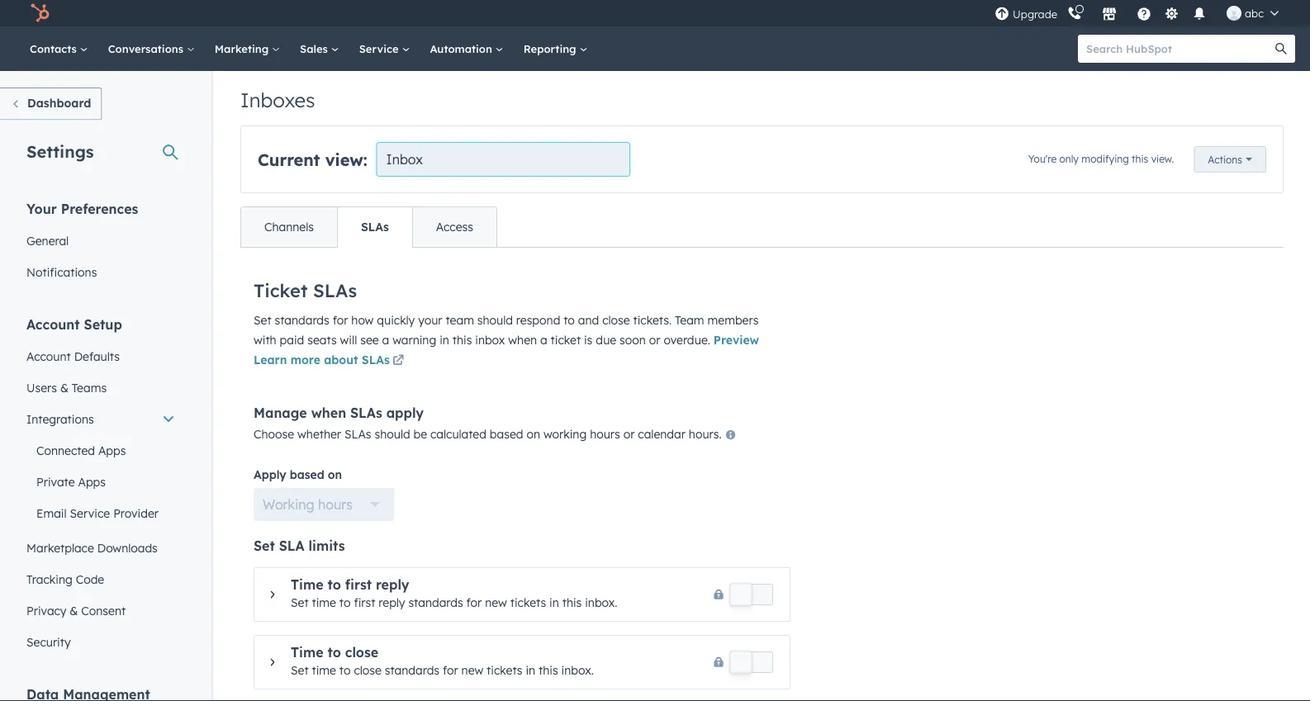Task type: describe. For each thing, give the bounding box(es) containing it.
modifying
[[1082, 153, 1129, 165]]

marketing link
[[205, 26, 290, 71]]

1 horizontal spatial based
[[490, 427, 523, 441]]

notifications image
[[1192, 7, 1207, 22]]

downloads
[[97, 541, 158, 555]]

choose
[[254, 427, 294, 441]]

integrations
[[26, 412, 94, 426]]

marketing
[[215, 42, 272, 55]]

be
[[414, 427, 427, 441]]

account setup element
[[17, 315, 185, 658]]

due
[[596, 333, 617, 347]]

close inside set standards for how quickly your team should respond to and close tickets. team members with paid seats will see a warning in this inbox when a ticket is due soon or overdue. preview
[[602, 313, 630, 328]]

when inside set standards for how quickly your team should respond to and close tickets. team members with paid seats will see a warning in this inbox when a ticket is due soon or overdue. preview
[[508, 333, 537, 347]]

and
[[578, 313, 599, 328]]

access link
[[412, 207, 497, 247]]

private apps
[[36, 475, 106, 489]]

working
[[263, 497, 314, 513]]

account defaults
[[26, 349, 120, 364]]

help button
[[1130, 0, 1158, 26]]

sla
[[279, 538, 305, 554]]

set standards for how quickly your team should respond to and close tickets. team members with paid seats will see a warning in this inbox when a ticket is due soon or overdue. preview
[[254, 313, 759, 347]]

apply
[[386, 404, 424, 421]]

inbox
[[386, 151, 423, 168]]

private
[[36, 475, 75, 489]]

upgrade
[[1013, 7, 1058, 21]]

gary orlando image
[[1227, 6, 1242, 21]]

view.
[[1152, 153, 1174, 165]]

2 vertical spatial close
[[354, 663, 382, 678]]

marketplace downloads
[[26, 541, 158, 555]]

connected apps
[[36, 443, 126, 458]]

users & teams link
[[17, 372, 185, 404]]

manage
[[254, 404, 307, 421]]

your
[[26, 200, 57, 217]]

new inside time to close set time to close standards for new tickets in this inbox.
[[462, 663, 484, 678]]

paid
[[280, 333, 304, 347]]

defaults
[[74, 349, 120, 364]]

users & teams
[[26, 380, 107, 395]]

tickets inside time to close set time to close standards for new tickets in this inbox.
[[487, 663, 523, 678]]

slas down manage when slas apply
[[345, 427, 371, 441]]

search button
[[1268, 35, 1296, 63]]

1 horizontal spatial on
[[527, 427, 540, 441]]

ticket
[[551, 333, 581, 347]]

working hours button
[[254, 488, 394, 521]]

calling icon image
[[1068, 6, 1082, 21]]

service inside service link
[[359, 42, 402, 55]]

set sla limits
[[254, 538, 345, 554]]

time to first reply set time to first reply standards for new tickets in this inbox.
[[291, 577, 618, 610]]

marketplaces button
[[1092, 0, 1127, 26]]

time inside time to first reply set time to first reply standards for new tickets in this inbox.
[[312, 596, 336, 610]]

email service provider
[[36, 506, 159, 521]]

hubspot image
[[30, 3, 50, 23]]

slas down see
[[362, 353, 390, 367]]

tickets.
[[633, 313, 672, 328]]

inbox button
[[377, 143, 630, 176]]

calling icon button
[[1061, 2, 1089, 24]]

to inside set standards for how quickly your team should respond to and close tickets. team members with paid seats will see a warning in this inbox when a ticket is due soon or overdue. preview
[[564, 313, 575, 328]]

0 horizontal spatial based
[[290, 468, 324, 482]]

1 vertical spatial on
[[328, 468, 342, 482]]

help image
[[1137, 7, 1152, 22]]

provider
[[113, 506, 159, 521]]

privacy & consent
[[26, 604, 126, 618]]

limits
[[309, 538, 345, 554]]

set inside set standards for how quickly your team should respond to and close tickets. team members with paid seats will see a warning in this inbox when a ticket is due soon or overdue. preview
[[254, 313, 271, 328]]

1 vertical spatial first
[[354, 596, 375, 610]]

new inside time to first reply set time to first reply standards for new tickets in this inbox.
[[485, 596, 507, 610]]

access
[[436, 220, 473, 234]]

working
[[544, 427, 587, 441]]

email service provider link
[[17, 498, 185, 529]]

caret image for time to close
[[271, 658, 275, 668]]

how
[[351, 313, 374, 328]]

for inside time to first reply set time to first reply standards for new tickets in this inbox.
[[466, 596, 482, 610]]

link opens in a new window image
[[393, 356, 404, 367]]

working hours
[[263, 497, 353, 513]]

view:
[[325, 149, 367, 170]]

team
[[446, 313, 474, 328]]

whether
[[297, 427, 341, 441]]

dashboard link
[[0, 88, 102, 120]]

with
[[254, 333, 277, 347]]

warning
[[393, 333, 436, 347]]

for inside time to close set time to close standards for new tickets in this inbox.
[[443, 663, 458, 678]]

users
[[26, 380, 57, 395]]

should inside set standards for how quickly your team should respond to and close tickets. team members with paid seats will see a warning in this inbox when a ticket is due soon or overdue. preview
[[477, 313, 513, 328]]

ticket slas
[[254, 279, 357, 301]]

time to close set time to close standards for new tickets in this inbox.
[[291, 644, 594, 678]]

reporting link
[[514, 26, 598, 71]]

menu containing abc
[[993, 0, 1291, 26]]

inbox
[[475, 333, 505, 347]]

respond
[[516, 313, 560, 328]]

manage when slas apply
[[254, 404, 424, 421]]

1 vertical spatial or
[[624, 427, 635, 441]]

in inside set standards for how quickly your team should respond to and close tickets. team members with paid seats will see a warning in this inbox when a ticket is due soon or overdue. preview
[[440, 333, 449, 347]]

2 a from the left
[[540, 333, 548, 347]]

see
[[360, 333, 379, 347]]

code
[[76, 572, 104, 587]]

account setup
[[26, 316, 122, 333]]

caret image for time to first reply
[[271, 590, 275, 600]]

1 vertical spatial close
[[345, 644, 379, 661]]

current view:
[[258, 149, 367, 170]]

actions
[[1208, 153, 1243, 166]]

slas left apply
[[350, 404, 382, 421]]

reporting
[[524, 42, 580, 55]]

seats
[[308, 333, 337, 347]]

hours.
[[689, 427, 722, 441]]

settings
[[26, 141, 94, 162]]

general
[[26, 233, 69, 248]]

preview button
[[714, 333, 759, 347]]

preferences
[[61, 200, 138, 217]]

settings link
[[1162, 5, 1182, 22]]

inbox. inside time to first reply set time to first reply standards for new tickets in this inbox.
[[585, 596, 618, 610]]

connected
[[36, 443, 95, 458]]

you're
[[1029, 153, 1057, 165]]

service inside email service provider link
[[70, 506, 110, 521]]

apps for connected apps
[[98, 443, 126, 458]]

about
[[324, 353, 358, 367]]

only
[[1060, 153, 1079, 165]]



Task type: locate. For each thing, give the bounding box(es) containing it.
1 vertical spatial time
[[312, 663, 336, 678]]

based up working hours
[[290, 468, 324, 482]]

hours inside popup button
[[318, 497, 353, 513]]

tab list
[[240, 207, 497, 248]]

1 time from the top
[[312, 596, 336, 610]]

1 vertical spatial tickets
[[487, 663, 523, 678]]

caret image
[[271, 590, 275, 600], [271, 658, 275, 668]]

slas up how
[[313, 279, 357, 301]]

privacy & consent link
[[17, 595, 185, 627]]

this inside set standards for how quickly your team should respond to and close tickets. team members with paid seats will see a warning in this inbox when a ticket is due soon or overdue. preview
[[453, 333, 472, 347]]

you're only modifying this view.
[[1029, 153, 1174, 165]]

time inside time to first reply set time to first reply standards for new tickets in this inbox.
[[291, 577, 324, 593]]

1 time from the top
[[291, 577, 324, 593]]

general link
[[17, 225, 185, 257]]

based right the calculated
[[490, 427, 523, 441]]

& right privacy
[[70, 604, 78, 618]]

apply
[[254, 468, 286, 482]]

current
[[258, 149, 320, 170]]

security
[[26, 635, 71, 649]]

tickets inside time to first reply set time to first reply standards for new tickets in this inbox.
[[510, 596, 546, 610]]

0 horizontal spatial &
[[60, 380, 69, 395]]

hours up "limits"
[[318, 497, 353, 513]]

0 vertical spatial inbox.
[[585, 596, 618, 610]]

link opens in a new window image
[[393, 352, 404, 371]]

automation link
[[420, 26, 514, 71]]

1 vertical spatial account
[[26, 349, 71, 364]]

tickets
[[510, 596, 546, 610], [487, 663, 523, 678]]

1 vertical spatial for
[[466, 596, 482, 610]]

slas link
[[337, 207, 412, 247]]

service right sales link at the left of page
[[359, 42, 402, 55]]

a down respond
[[540, 333, 548, 347]]

ticket
[[254, 279, 308, 301]]

inbox. inside time to close set time to close standards for new tickets in this inbox.
[[562, 663, 594, 678]]

set inside time to first reply set time to first reply standards for new tickets in this inbox.
[[291, 596, 309, 610]]

1 horizontal spatial should
[[477, 313, 513, 328]]

search image
[[1276, 43, 1287, 55]]

1 vertical spatial in
[[550, 596, 559, 610]]

2 horizontal spatial in
[[550, 596, 559, 610]]

consent
[[81, 604, 126, 618]]

1 horizontal spatial a
[[540, 333, 548, 347]]

dashboard
[[27, 96, 91, 110]]

1 horizontal spatial or
[[649, 333, 661, 347]]

0 vertical spatial for
[[333, 313, 348, 328]]

contacts
[[30, 42, 80, 55]]

for
[[333, 313, 348, 328], [466, 596, 482, 610], [443, 663, 458, 678]]

account
[[26, 316, 80, 333], [26, 349, 71, 364]]

1 vertical spatial standards
[[409, 596, 463, 610]]

0 horizontal spatial service
[[70, 506, 110, 521]]

learn more about slas link
[[254, 352, 407, 371]]

time inside time to close set time to close standards for new tickets in this inbox.
[[312, 663, 336, 678]]

& for privacy
[[70, 604, 78, 618]]

more
[[291, 353, 320, 367]]

reply
[[376, 577, 409, 593], [379, 596, 405, 610]]

for up time to close set time to close standards for new tickets in this inbox.
[[466, 596, 482, 610]]

should
[[477, 313, 513, 328], [375, 427, 410, 441]]

slas inside "link"
[[361, 220, 389, 234]]

0 vertical spatial new
[[485, 596, 507, 610]]

actions button
[[1194, 146, 1267, 173]]

tracking code link
[[17, 564, 185, 595]]

2 vertical spatial standards
[[385, 663, 440, 678]]

on up working hours popup button
[[328, 468, 342, 482]]

0 vertical spatial standards
[[275, 313, 329, 328]]

time for time to close
[[291, 644, 324, 661]]

2 vertical spatial for
[[443, 663, 458, 678]]

1 horizontal spatial for
[[443, 663, 458, 678]]

0 vertical spatial service
[[359, 42, 402, 55]]

0 vertical spatial &
[[60, 380, 69, 395]]

your preferences
[[26, 200, 138, 217]]

for up will
[[333, 313, 348, 328]]

should up inbox
[[477, 313, 513, 328]]

or inside set standards for how quickly your team should respond to and close tickets. team members with paid seats will see a warning in this inbox when a ticket is due soon or overdue. preview
[[649, 333, 661, 347]]

marketplace downloads link
[[17, 533, 185, 564]]

connected apps link
[[17, 435, 185, 466]]

abc
[[1245, 6, 1264, 20]]

hubspot link
[[20, 3, 62, 23]]

a
[[382, 333, 389, 347], [540, 333, 548, 347]]

your preferences element
[[17, 200, 185, 288]]

0 horizontal spatial should
[[375, 427, 410, 441]]

0 vertical spatial or
[[649, 333, 661, 347]]

1 caret image from the top
[[271, 590, 275, 600]]

when up whether
[[311, 404, 346, 421]]

0 vertical spatial close
[[602, 313, 630, 328]]

is
[[584, 333, 593, 347]]

0 vertical spatial first
[[345, 577, 372, 593]]

hours
[[590, 427, 620, 441], [318, 497, 353, 513]]

setup
[[84, 316, 122, 333]]

0 vertical spatial on
[[527, 427, 540, 441]]

0 vertical spatial caret image
[[271, 590, 275, 600]]

in inside time to close set time to close standards for new tickets in this inbox.
[[526, 663, 536, 678]]

team
[[675, 313, 704, 328]]

1 vertical spatial caret image
[[271, 658, 275, 668]]

settings image
[[1165, 7, 1180, 22]]

account defaults link
[[17, 341, 185, 372]]

2 horizontal spatial for
[[466, 596, 482, 610]]

slas down "view:"
[[361, 220, 389, 234]]

learn
[[254, 353, 287, 367]]

upgrade image
[[995, 7, 1010, 22]]

0 vertical spatial based
[[490, 427, 523, 441]]

0 vertical spatial time
[[291, 577, 324, 593]]

1 horizontal spatial hours
[[590, 427, 620, 441]]

1 vertical spatial new
[[462, 663, 484, 678]]

apps for private apps
[[78, 475, 106, 489]]

for down time to first reply set time to first reply standards for new tickets in this inbox.
[[443, 663, 458, 678]]

account for account setup
[[26, 316, 80, 333]]

time
[[291, 577, 324, 593], [291, 644, 324, 661]]

members
[[708, 313, 759, 328]]

quickly
[[377, 313, 415, 328]]

0 horizontal spatial when
[[311, 404, 346, 421]]

standards inside time to first reply set time to first reply standards for new tickets in this inbox.
[[409, 596, 463, 610]]

apps down integrations button
[[98, 443, 126, 458]]

contacts link
[[20, 26, 98, 71]]

1 vertical spatial time
[[291, 644, 324, 661]]

or left calendar
[[624, 427, 635, 441]]

apps up email service provider
[[78, 475, 106, 489]]

1 vertical spatial when
[[311, 404, 346, 421]]

soon
[[620, 333, 646, 347]]

standards
[[275, 313, 329, 328], [409, 596, 463, 610], [385, 663, 440, 678]]

for inside set standards for how quickly your team should respond to and close tickets. team members with paid seats will see a warning in this inbox when a ticket is due soon or overdue. preview
[[333, 313, 348, 328]]

hours right working
[[590, 427, 620, 441]]

notifications link
[[17, 257, 185, 288]]

to
[[564, 313, 575, 328], [328, 577, 341, 593], [339, 596, 351, 610], [328, 644, 341, 661], [339, 663, 351, 678]]

1 vertical spatial based
[[290, 468, 324, 482]]

1 vertical spatial inbox.
[[562, 663, 594, 678]]

1 horizontal spatial &
[[70, 604, 78, 618]]

0 horizontal spatial in
[[440, 333, 449, 347]]

0 vertical spatial account
[[26, 316, 80, 333]]

or down tickets. on the top of the page
[[649, 333, 661, 347]]

2 account from the top
[[26, 349, 71, 364]]

this
[[1132, 153, 1149, 165], [453, 333, 472, 347], [562, 596, 582, 610], [539, 663, 558, 678]]

0 vertical spatial apps
[[98, 443, 126, 458]]

& right the users
[[60, 380, 69, 395]]

privacy
[[26, 604, 66, 618]]

1 vertical spatial hours
[[318, 497, 353, 513]]

0 vertical spatial when
[[508, 333, 537, 347]]

tracking
[[26, 572, 73, 587]]

1 vertical spatial should
[[375, 427, 410, 441]]

teams
[[72, 380, 107, 395]]

new down time to first reply set time to first reply standards for new tickets in this inbox.
[[462, 663, 484, 678]]

when down respond
[[508, 333, 537, 347]]

0 vertical spatial should
[[477, 313, 513, 328]]

channels link
[[241, 207, 337, 247]]

0 vertical spatial time
[[312, 596, 336, 610]]

2 time from the top
[[291, 644, 324, 661]]

tab list containing channels
[[240, 207, 497, 248]]

1 a from the left
[[382, 333, 389, 347]]

new up time to close set time to close standards for new tickets in this inbox.
[[485, 596, 507, 610]]

preview
[[714, 333, 759, 347]]

time for time to first reply
[[291, 577, 324, 593]]

Search HubSpot search field
[[1078, 35, 1281, 63]]

2 caret image from the top
[[271, 658, 275, 668]]

0 vertical spatial tickets
[[510, 596, 546, 610]]

1 vertical spatial reply
[[379, 596, 405, 610]]

0 vertical spatial hours
[[590, 427, 620, 441]]

choose whether slas should be calculated based on working hours or calendar hours.
[[254, 427, 725, 441]]

email
[[36, 506, 67, 521]]

a right see
[[382, 333, 389, 347]]

0 vertical spatial in
[[440, 333, 449, 347]]

standards inside set standards for how quickly your team should respond to and close tickets. team members with paid seats will see a warning in this inbox when a ticket is due soon or overdue. preview
[[275, 313, 329, 328]]

learn more about slas
[[254, 353, 390, 367]]

0 horizontal spatial a
[[382, 333, 389, 347]]

1 account from the top
[[26, 316, 80, 333]]

1 vertical spatial apps
[[78, 475, 106, 489]]

this inside time to first reply set time to first reply standards for new tickets in this inbox.
[[562, 596, 582, 610]]

your
[[418, 313, 443, 328]]

service link
[[349, 26, 420, 71]]

2 time from the top
[[312, 663, 336, 678]]

channels
[[264, 220, 314, 234]]

notifications
[[26, 265, 97, 279]]

set inside time to close set time to close standards for new tickets in this inbox.
[[291, 663, 309, 678]]

service down the private apps link
[[70, 506, 110, 521]]

0 horizontal spatial hours
[[318, 497, 353, 513]]

1 vertical spatial service
[[70, 506, 110, 521]]

1 horizontal spatial in
[[526, 663, 536, 678]]

0 horizontal spatial or
[[624, 427, 635, 441]]

marketplaces image
[[1102, 7, 1117, 22]]

1 horizontal spatial new
[[485, 596, 507, 610]]

private apps link
[[17, 466, 185, 498]]

1 horizontal spatial when
[[508, 333, 537, 347]]

1 horizontal spatial service
[[359, 42, 402, 55]]

account up the users
[[26, 349, 71, 364]]

new
[[485, 596, 507, 610], [462, 663, 484, 678]]

conversations link
[[98, 26, 205, 71]]

menu
[[993, 0, 1291, 26]]

set
[[254, 313, 271, 328], [254, 538, 275, 554], [291, 596, 309, 610], [291, 663, 309, 678]]

sales
[[300, 42, 331, 55]]

security link
[[17, 627, 185, 658]]

time inside time to close set time to close standards for new tickets in this inbox.
[[291, 644, 324, 661]]

1 vertical spatial &
[[70, 604, 78, 618]]

marketplace
[[26, 541, 94, 555]]

time
[[312, 596, 336, 610], [312, 663, 336, 678]]

inbox.
[[585, 596, 618, 610], [562, 663, 594, 678]]

in inside time to first reply set time to first reply standards for new tickets in this inbox.
[[550, 596, 559, 610]]

account for account defaults
[[26, 349, 71, 364]]

close
[[602, 313, 630, 328], [345, 644, 379, 661], [354, 663, 382, 678]]

should down apply
[[375, 427, 410, 441]]

& for users
[[60, 380, 69, 395]]

2 vertical spatial in
[[526, 663, 536, 678]]

0 horizontal spatial on
[[328, 468, 342, 482]]

based
[[490, 427, 523, 441], [290, 468, 324, 482]]

on left working
[[527, 427, 540, 441]]

sales link
[[290, 26, 349, 71]]

0 horizontal spatial new
[[462, 663, 484, 678]]

standards inside time to close set time to close standards for new tickets in this inbox.
[[385, 663, 440, 678]]

0 horizontal spatial for
[[333, 313, 348, 328]]

this inside time to close set time to close standards for new tickets in this inbox.
[[539, 663, 558, 678]]

account up the account defaults
[[26, 316, 80, 333]]

inboxes
[[240, 88, 315, 112]]

0 vertical spatial reply
[[376, 577, 409, 593]]



Task type: vqa. For each thing, say whether or not it's contained in the screenshot.
All open
no



